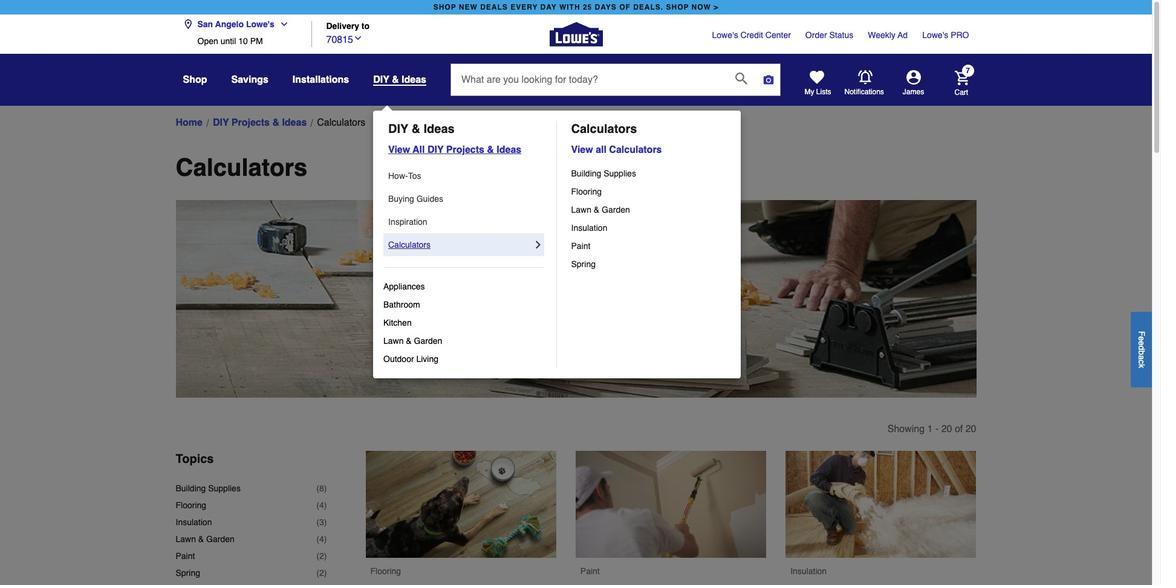 Task type: vqa. For each thing, say whether or not it's contained in the screenshot.
the bottommost Flooring link
yes



Task type: locate. For each thing, give the bounding box(es) containing it.
1 vertical spatial spring
[[176, 569, 200, 578]]

1 horizontal spatial flooring link
[[571, 183, 731, 201]]

every
[[511, 3, 538, 11]]

my
[[805, 88, 815, 96]]

1 horizontal spatial lawn & garden
[[384, 336, 442, 346]]

spring link
[[571, 255, 731, 273]]

5 ) from the top
[[324, 552, 327, 562]]

lowe's home improvement notification center image
[[858, 70, 873, 85]]

1 ) from the top
[[324, 484, 327, 494]]

0 horizontal spatial insulation link
[[571, 219, 731, 237]]

( for flooring
[[317, 501, 319, 511]]

2 2 from the top
[[319, 569, 324, 578]]

building supplies down all
[[571, 169, 636, 178]]

0 vertical spatial paint link
[[571, 237, 731, 255]]

buying
[[388, 194, 414, 204]]

1 20 from the left
[[942, 424, 953, 435]]

outdoor living
[[384, 355, 439, 364]]

1 vertical spatial ( 2 )
[[317, 569, 327, 578]]

view for diy & ideas
[[388, 145, 410, 155]]

deals
[[481, 3, 508, 11]]

san
[[198, 19, 213, 29]]

0 horizontal spatial lawn & garden link
[[384, 332, 544, 350]]

1 horizontal spatial 20
[[966, 424, 977, 435]]

1 vertical spatial 4
[[319, 535, 324, 545]]

showing
[[888, 424, 925, 435]]

angelo
[[215, 19, 244, 29]]

lowe's inside button
[[246, 19, 275, 29]]

view for calculators
[[571, 145, 593, 155]]

2 ( from the top
[[317, 501, 319, 511]]

insulation
[[571, 223, 608, 233], [176, 518, 212, 528], [791, 567, 827, 577]]

garden for top lawn & garden link
[[602, 205, 630, 215]]

2 vertical spatial garden
[[206, 535, 235, 545]]

delivery to
[[326, 21, 370, 31]]

2 vertical spatial flooring
[[371, 567, 401, 577]]

1 vertical spatial chevron down image
[[353, 33, 363, 43]]

1 vertical spatial paint link
[[576, 451, 767, 586]]

garden for bottommost lawn & garden link
[[414, 336, 442, 346]]

4
[[319, 501, 324, 511], [319, 535, 324, 545]]

1 2 from the top
[[319, 552, 324, 562]]

tos
[[408, 171, 421, 181]]

camera image
[[763, 74, 775, 86]]

topics
[[176, 453, 214, 467]]

calculators down "installations" button
[[317, 117, 366, 128]]

( 4 ) up ( 3 )
[[317, 501, 327, 511]]

0 vertical spatial spring
[[571, 260, 596, 269]]

2 horizontal spatial lowe's
[[923, 30, 949, 40]]

chevron right image
[[532, 239, 544, 251]]

0 vertical spatial garden
[[602, 205, 630, 215]]

savings button
[[231, 69, 269, 91]]

lawn & garden link down bathroom link
[[384, 332, 544, 350]]

bathroom link
[[384, 296, 544, 314]]

lawn & garden
[[571, 205, 630, 215], [384, 336, 442, 346], [176, 535, 235, 545]]

20 right of
[[966, 424, 977, 435]]

diy & ideas button
[[373, 74, 427, 86]]

supplies
[[604, 169, 636, 178], [208, 484, 241, 494]]

chevron down image down to
[[353, 33, 363, 43]]

inspiration link
[[388, 213, 544, 231]]

how-tos link
[[388, 167, 544, 185]]

lawn for top lawn & garden link
[[571, 205, 592, 215]]

2 vertical spatial paint
[[581, 567, 600, 577]]

2 horizontal spatial lawn
[[571, 205, 592, 215]]

5 ( from the top
[[317, 552, 319, 562]]

0 vertical spatial 2
[[319, 552, 324, 562]]

1 vertical spatial lawn & garden link
[[384, 332, 544, 350]]

2 view from the left
[[571, 145, 593, 155]]

flooring link
[[571, 183, 731, 201], [366, 451, 557, 586]]

supplies down topics
[[208, 484, 241, 494]]

2 vertical spatial lawn & garden
[[176, 535, 235, 545]]

kitchen
[[384, 318, 412, 328]]

0 horizontal spatial lowe's
[[246, 19, 275, 29]]

0 horizontal spatial insulation
[[176, 518, 212, 528]]

0 horizontal spatial flooring
[[176, 501, 206, 511]]

2 horizontal spatial flooring
[[571, 187, 602, 197]]

outdoor
[[384, 355, 414, 364]]

1 vertical spatial 2
[[319, 569, 324, 578]]

shop new deals every day with 25 days of deals. shop now > link
[[431, 0, 721, 15]]

0 horizontal spatial building
[[176, 484, 206, 494]]

lawn for bottommost lawn & garden link
[[384, 336, 404, 346]]

( 2 )
[[317, 552, 327, 562], [317, 569, 327, 578]]

1 vertical spatial paint
[[176, 552, 195, 562]]

4 ) from the top
[[324, 535, 327, 545]]

1 horizontal spatial supplies
[[604, 169, 636, 178]]

None search field
[[451, 64, 781, 107]]

a
[[1138, 355, 1147, 360]]

0 vertical spatial 4
[[319, 501, 324, 511]]

20 right -
[[942, 424, 953, 435]]

projects down savings button
[[232, 117, 270, 128]]

0 vertical spatial chevron down image
[[275, 19, 289, 29]]

order status
[[806, 30, 854, 40]]

( 2 ) for spring
[[317, 569, 327, 578]]

( 4 ) down ( 3 )
[[317, 535, 327, 545]]

installations button
[[293, 69, 349, 91]]

home link
[[176, 116, 203, 130]]

calculators button
[[317, 116, 366, 130]]

lawn & garden link down the building supplies link
[[571, 201, 731, 219]]

2 vertical spatial lawn
[[176, 535, 196, 545]]

building down topics
[[176, 484, 206, 494]]

lowe's left the credit
[[712, 30, 739, 40]]

building inside the building supplies link
[[571, 169, 602, 178]]

0 vertical spatial ( 4 )
[[317, 501, 327, 511]]

3
[[319, 518, 324, 528]]

0 horizontal spatial 20
[[942, 424, 953, 435]]

projects up how-tos link
[[446, 145, 485, 155]]

lowe's pro
[[923, 30, 970, 40]]

pm
[[250, 36, 263, 46]]

buying guides
[[388, 194, 444, 204]]

lowe's up pm
[[246, 19, 275, 29]]

2 horizontal spatial lawn & garden
[[571, 205, 630, 215]]

1 horizontal spatial shop
[[666, 3, 689, 11]]

0 vertical spatial building
[[571, 169, 602, 178]]

0 vertical spatial building supplies
[[571, 169, 636, 178]]

6 ) from the top
[[324, 569, 327, 578]]

new
[[459, 3, 478, 11]]

1 vertical spatial supplies
[[208, 484, 241, 494]]

1 vertical spatial garden
[[414, 336, 442, 346]]

0 vertical spatial insulation
[[571, 223, 608, 233]]

1 vertical spatial lawn
[[384, 336, 404, 346]]

1 ( 4 ) from the top
[[317, 501, 327, 511]]

1 horizontal spatial insulation
[[571, 223, 608, 233]]

building supplies
[[571, 169, 636, 178], [176, 484, 241, 494]]

f
[[1138, 331, 1147, 336]]

building down all
[[571, 169, 602, 178]]

4 up ( 3 )
[[319, 501, 324, 511]]

1 vertical spatial building
[[176, 484, 206, 494]]

building
[[571, 169, 602, 178], [176, 484, 206, 494]]

2 ( 2 ) from the top
[[317, 569, 327, 578]]

0 vertical spatial lawn & garden
[[571, 205, 630, 215]]

1 horizontal spatial lowe's
[[712, 30, 739, 40]]

1 vertical spatial flooring
[[176, 501, 206, 511]]

a dog on a wood-look vinyl plank floor next to a food dish, a bowl with spilled water and a toy. image
[[366, 451, 557, 559]]

shop
[[434, 3, 457, 11], [666, 3, 689, 11]]

1 vertical spatial lawn & garden
[[384, 336, 442, 346]]

0 vertical spatial flooring
[[571, 187, 602, 197]]

2 ( 4 ) from the top
[[317, 535, 327, 545]]

( for insulation
[[317, 518, 319, 528]]

living
[[417, 355, 439, 364]]

0 vertical spatial supplies
[[604, 169, 636, 178]]

0 vertical spatial lawn
[[571, 205, 592, 215]]

3 ( from the top
[[317, 518, 319, 528]]

) for insulation
[[324, 518, 327, 528]]

4 ( from the top
[[317, 535, 319, 545]]

0 vertical spatial ( 2 )
[[317, 552, 327, 562]]

6 ( from the top
[[317, 569, 319, 578]]

f e e d b a c k
[[1138, 331, 1147, 368]]

1 horizontal spatial lawn
[[384, 336, 404, 346]]

1 4 from the top
[[319, 501, 324, 511]]

1 horizontal spatial building supplies
[[571, 169, 636, 178]]

1 vertical spatial building supplies
[[176, 484, 241, 494]]

1 horizontal spatial spring
[[571, 260, 596, 269]]

4 for flooring
[[319, 501, 324, 511]]

2 horizontal spatial insulation
[[791, 567, 827, 577]]

diy inside "button"
[[373, 74, 390, 85]]

building supplies down topics
[[176, 484, 241, 494]]

)
[[324, 484, 327, 494], [324, 501, 327, 511], [324, 518, 327, 528], [324, 535, 327, 545], [324, 552, 327, 562], [324, 569, 327, 578]]

credit
[[741, 30, 764, 40]]

shop left new
[[434, 3, 457, 11]]

0 horizontal spatial lawn & garden
[[176, 535, 235, 545]]

lowe's for lowe's pro
[[923, 30, 949, 40]]

0 vertical spatial projects
[[232, 117, 270, 128]]

0 vertical spatial paint
[[571, 241, 591, 251]]

&
[[392, 74, 399, 85], [273, 117, 279, 128], [412, 122, 421, 136], [487, 145, 494, 155], [594, 205, 600, 215], [406, 336, 412, 346], [198, 535, 204, 545]]

3 ) from the top
[[324, 518, 327, 528]]

-
[[936, 424, 939, 435]]

2 horizontal spatial garden
[[602, 205, 630, 215]]

2 20 from the left
[[966, 424, 977, 435]]

1 vertical spatial insulation
[[176, 518, 212, 528]]

until
[[221, 36, 236, 46]]

1 view from the left
[[388, 145, 410, 155]]

1 vertical spatial flooring link
[[366, 451, 557, 586]]

0 horizontal spatial shop
[[434, 3, 457, 11]]

notifications
[[845, 88, 885, 96]]

a man using a machine to add blown-in insulation between the joists in an attic. image
[[786, 451, 977, 559]]

a man spreading mortar on a subfloor before installing gray tile flooring. image
[[176, 200, 977, 398]]

0 horizontal spatial lawn
[[176, 535, 196, 545]]

1 ( from the top
[[317, 484, 319, 494]]

chevron down image right angelo
[[275, 19, 289, 29]]

0 horizontal spatial flooring link
[[366, 451, 557, 586]]

chevron down image
[[275, 19, 289, 29], [353, 33, 363, 43]]

1 horizontal spatial garden
[[414, 336, 442, 346]]

4 down ( 3 )
[[319, 535, 324, 545]]

appliances
[[384, 282, 425, 292]]

& inside "button"
[[392, 74, 399, 85]]

0 horizontal spatial building supplies
[[176, 484, 241, 494]]

weekly ad link
[[868, 29, 908, 41]]

1 ( 2 ) from the top
[[317, 552, 327, 562]]

shop left now
[[666, 3, 689, 11]]

lowe's credit center
[[712, 30, 791, 40]]

2 4 from the top
[[319, 535, 324, 545]]

diy
[[373, 74, 390, 85], [213, 117, 229, 128], [388, 122, 409, 136], [428, 145, 444, 155]]

0 horizontal spatial view
[[388, 145, 410, 155]]

1 horizontal spatial insulation link
[[786, 451, 977, 586]]

1 horizontal spatial chevron down image
[[353, 33, 363, 43]]

lowe's
[[246, 19, 275, 29], [712, 30, 739, 40], [923, 30, 949, 40]]

1 vertical spatial ( 4 )
[[317, 535, 327, 545]]

flooring
[[571, 187, 602, 197], [176, 501, 206, 511], [371, 567, 401, 577]]

2 ) from the top
[[324, 501, 327, 511]]

( 4 )
[[317, 501, 327, 511], [317, 535, 327, 545]]

>
[[714, 3, 719, 11]]

1 horizontal spatial lawn & garden link
[[571, 201, 731, 219]]

projects
[[232, 117, 270, 128], [446, 145, 485, 155]]

1 e from the top
[[1138, 336, 1147, 341]]

paint link
[[571, 237, 731, 255], [576, 451, 767, 586]]

1 vertical spatial projects
[[446, 145, 485, 155]]

1 horizontal spatial building
[[571, 169, 602, 178]]

e
[[1138, 336, 1147, 341], [1138, 341, 1147, 346]]

1 horizontal spatial view
[[571, 145, 593, 155]]

e up d
[[1138, 336, 1147, 341]]

e up "b"
[[1138, 341, 1147, 346]]

lawn & garden link
[[571, 201, 731, 219], [384, 332, 544, 350]]

( for paint
[[317, 552, 319, 562]]

supplies down view all calculators
[[604, 169, 636, 178]]

lowe's home improvement lists image
[[810, 70, 824, 85]]

20
[[942, 424, 953, 435], [966, 424, 977, 435]]

lowe's left pro
[[923, 30, 949, 40]]

garden
[[602, 205, 630, 215], [414, 336, 442, 346], [206, 535, 235, 545]]



Task type: describe. For each thing, give the bounding box(es) containing it.
b
[[1138, 350, 1147, 355]]

to
[[362, 21, 370, 31]]

shop button
[[183, 69, 207, 91]]

calculators link
[[388, 236, 532, 254]]

all
[[596, 145, 607, 155]]

1 vertical spatial diy & ideas
[[388, 122, 455, 136]]

ad
[[898, 30, 908, 40]]

0 vertical spatial diy & ideas
[[373, 74, 427, 85]]

c
[[1138, 360, 1147, 364]]

san angelo lowe's button
[[183, 12, 294, 36]]

2 for spring
[[319, 569, 324, 578]]

2 for paint
[[319, 552, 324, 562]]

0 vertical spatial flooring link
[[571, 183, 731, 201]]

( for lawn & garden
[[317, 535, 319, 545]]

building supplies link
[[571, 165, 731, 183]]

day
[[541, 3, 557, 11]]

calculators down inspiration
[[388, 240, 431, 250]]

cart
[[955, 88, 969, 97]]

calculators up the building supplies link
[[610, 145, 662, 155]]

0 horizontal spatial chevron down image
[[275, 19, 289, 29]]

search image
[[736, 72, 748, 85]]

guides
[[417, 194, 444, 204]]

spring inside spring link
[[571, 260, 596, 269]]

( 4 ) for flooring
[[317, 501, 327, 511]]

lowe's pro link
[[923, 29, 970, 41]]

70815
[[326, 34, 353, 45]]

calculators up view all calculators link
[[571, 122, 637, 136]]

lawn & garden for bottommost lawn & garden link
[[384, 336, 442, 346]]

diy projects & ideas
[[213, 117, 307, 128]]

0 horizontal spatial supplies
[[208, 484, 241, 494]]

center
[[766, 30, 791, 40]]

) for lawn & garden
[[324, 535, 327, 545]]

) for flooring
[[324, 501, 327, 511]]

2 vertical spatial insulation
[[791, 567, 827, 577]]

how-
[[388, 171, 408, 181]]

how-tos
[[388, 171, 421, 181]]

( for spring
[[317, 569, 319, 578]]

outdoor living link
[[384, 350, 544, 368]]

shop
[[183, 74, 207, 85]]

bathroom
[[384, 300, 420, 310]]

0 vertical spatial insulation link
[[571, 219, 731, 237]]

8
[[319, 484, 324, 494]]

delivery
[[326, 21, 359, 31]]

lowe's home improvement cart image
[[955, 70, 970, 85]]

view all calculators link
[[567, 138, 662, 157]]

chevron down image inside 70815 'button'
[[353, 33, 363, 43]]

san angelo lowe's
[[198, 19, 275, 29]]

inspiration
[[388, 217, 428, 227]]

( 3 )
[[317, 518, 327, 528]]

7
[[966, 67, 970, 75]]

1 horizontal spatial flooring
[[371, 567, 401, 577]]

days
[[595, 3, 617, 11]]

( for building supplies
[[317, 484, 319, 494]]

diy projects & ideas link
[[213, 116, 307, 130]]

70815 button
[[326, 31, 363, 47]]

1 shop from the left
[[434, 3, 457, 11]]

home
[[176, 117, 203, 128]]

now
[[692, 3, 712, 11]]

buying guides link
[[388, 190, 544, 208]]

view all calculators
[[571, 145, 662, 155]]

0 vertical spatial lawn & garden link
[[571, 201, 731, 219]]

d
[[1138, 346, 1147, 350]]

( 4 ) for lawn & garden
[[317, 535, 327, 545]]

savings
[[231, 74, 269, 85]]

10
[[239, 36, 248, 46]]

1 horizontal spatial projects
[[446, 145, 485, 155]]

k
[[1138, 364, 1147, 368]]

lowe's home improvement logo image
[[550, 8, 603, 61]]

lowe's credit center link
[[712, 29, 791, 41]]

25
[[583, 3, 592, 11]]

( 8 )
[[317, 484, 327, 494]]

) for building supplies
[[324, 484, 327, 494]]

kitchen link
[[384, 314, 544, 332]]

weekly ad
[[868, 30, 908, 40]]

of
[[620, 3, 631, 11]]

order status link
[[806, 29, 854, 41]]

my lists link
[[805, 70, 832, 97]]

of
[[955, 424, 963, 435]]

0 horizontal spatial spring
[[176, 569, 200, 578]]

deals.
[[634, 3, 664, 11]]

view all diy projects & ideas
[[388, 145, 522, 155]]

Search Query text field
[[451, 64, 726, 96]]

james button
[[885, 70, 943, 97]]

installations
[[293, 74, 349, 85]]

a man using a roller on an extension pole to paint a wall beige. image
[[576, 451, 767, 559]]

f e e d b a c k button
[[1131, 312, 1153, 388]]

lowe's for lowe's credit center
[[712, 30, 739, 40]]

calculators down diy projects & ideas
[[176, 154, 308, 182]]

( 2 ) for paint
[[317, 552, 327, 562]]

2 e from the top
[[1138, 341, 1147, 346]]

0 horizontal spatial garden
[[206, 535, 235, 545]]

my lists
[[805, 88, 832, 96]]

) for spring
[[324, 569, 327, 578]]

0 horizontal spatial projects
[[232, 117, 270, 128]]

showing 1 - 20 of 20
[[888, 424, 977, 435]]

) for paint
[[324, 552, 327, 562]]

open until 10 pm
[[198, 36, 263, 46]]

pro
[[951, 30, 970, 40]]

james
[[903, 88, 925, 96]]

lawn & garden for top lawn & garden link
[[571, 205, 630, 215]]

lists
[[817, 88, 832, 96]]

location image
[[183, 19, 193, 29]]

weekly
[[868, 30, 896, 40]]

with
[[560, 3, 581, 11]]

2 shop from the left
[[666, 3, 689, 11]]

appliances link
[[384, 278, 544, 296]]

status
[[830, 30, 854, 40]]

1 vertical spatial insulation link
[[786, 451, 977, 586]]

4 for lawn & garden
[[319, 535, 324, 545]]

view all diy projects & ideas link
[[384, 138, 522, 157]]

ideas inside "button"
[[402, 74, 427, 85]]

all
[[413, 145, 425, 155]]

shop new deals every day with 25 days of deals. shop now >
[[434, 3, 719, 11]]

order
[[806, 30, 827, 40]]

open
[[198, 36, 218, 46]]



